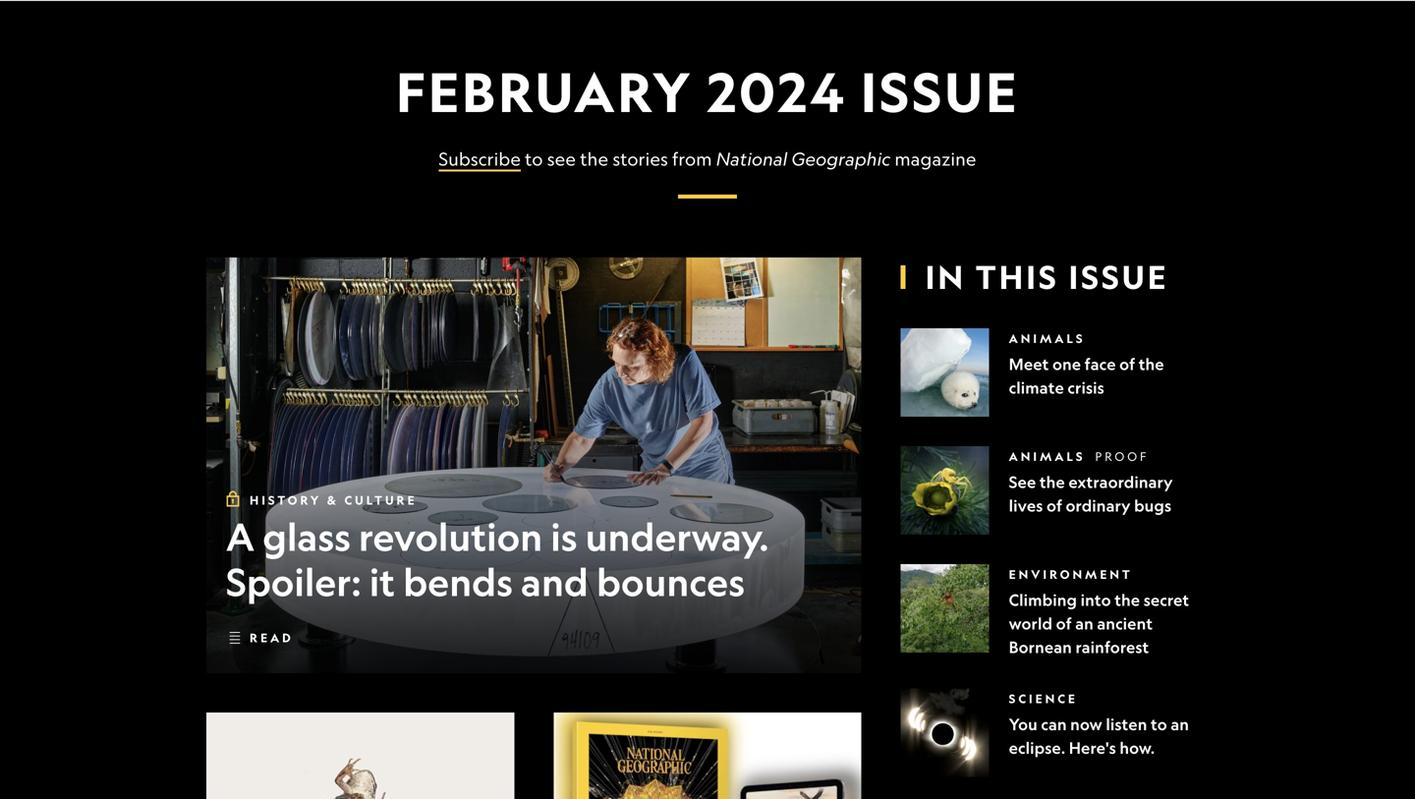 Task type: locate. For each thing, give the bounding box(es) containing it.
climate
[[1009, 378, 1065, 398]]

bornean
[[1009, 638, 1073, 657]]

science
[[1009, 692, 1078, 706]]

0 vertical spatial of
[[1120, 355, 1136, 374]]

now
[[1071, 715, 1103, 734]]

1 animals link from the top
[[1009, 331, 1086, 346]]

0 horizontal spatial an
[[1076, 614, 1094, 634]]

face
[[1085, 355, 1116, 374]]

1 horizontal spatial an
[[1171, 715, 1190, 734]]

of inside environment climbing into the secret world of an ancient bornean rainforest
[[1056, 614, 1072, 634]]

0 vertical spatial issue
[[861, 58, 1020, 125]]

environment climbing into the secret world of an ancient bornean rainforest
[[1009, 567, 1190, 657]]

you
[[1009, 715, 1038, 734]]

1 vertical spatial of
[[1047, 496, 1063, 516]]

the inside animals meet one face of the climate crisis
[[1139, 355, 1165, 374]]

underway.
[[586, 513, 769, 560]]

bugs
[[1135, 496, 1172, 516]]

1 vertical spatial issue
[[1069, 257, 1169, 297]]

to up how.
[[1151, 715, 1168, 734]]

1 vertical spatial an
[[1171, 715, 1190, 734]]

to inside science you can now listen to an eclipse. here's how.
[[1151, 715, 1168, 734]]

animals proof see the extraordinary lives of ordinary bugs
[[1009, 449, 1173, 516]]

proof link
[[1096, 449, 1150, 464]]

bounces
[[597, 558, 745, 605]]

0 horizontal spatial to
[[525, 148, 543, 170]]

animals inside animals meet one face of the climate crisis
[[1009, 331, 1086, 346]]

read
[[250, 631, 294, 646]]

history
[[250, 493, 322, 508]]

magazine
[[895, 148, 977, 170]]

lives
[[1009, 496, 1043, 516]]

0 vertical spatial animals
[[1009, 331, 1086, 346]]

1 vertical spatial to
[[1151, 715, 1168, 734]]

0 vertical spatial an
[[1076, 614, 1094, 634]]

1 vertical spatial animals link
[[1009, 449, 1086, 464]]

subscribe
[[439, 148, 521, 170]]

bends
[[403, 558, 513, 605]]

an
[[1076, 614, 1094, 634], [1171, 715, 1190, 734]]

the inside environment climbing into the secret world of an ancient bornean rainforest
[[1115, 590, 1141, 610]]

1 vertical spatial animals
[[1009, 449, 1086, 464]]

history & culture
[[250, 493, 417, 508]]

animals for see
[[1009, 449, 1086, 464]]

2 animals from the top
[[1009, 449, 1086, 464]]

of right face
[[1120, 355, 1136, 374]]

animals inside animals proof see the extraordinary lives of ordinary bugs
[[1009, 449, 1086, 464]]

1 horizontal spatial to
[[1151, 715, 1168, 734]]

1 horizontal spatial issue
[[1069, 257, 1169, 297]]

0 horizontal spatial issue
[[861, 58, 1020, 125]]

an right listen
[[1171, 715, 1190, 734]]

the for to
[[580, 148, 609, 170]]

of inside animals meet one face of the climate crisis
[[1120, 355, 1136, 374]]

2024
[[708, 58, 847, 125]]

meet
[[1009, 355, 1049, 374]]

issue up magazine
[[861, 58, 1020, 125]]

of for proof
[[1047, 496, 1063, 516]]

to left see
[[525, 148, 543, 170]]

of
[[1120, 355, 1136, 374], [1047, 496, 1063, 516], [1056, 614, 1072, 634]]

of down climbing
[[1056, 614, 1072, 634]]

to
[[525, 148, 543, 170], [1151, 715, 1168, 734]]

0 vertical spatial animals link
[[1009, 331, 1086, 346]]

animals up see
[[1009, 449, 1086, 464]]

eclipse.
[[1009, 738, 1066, 758]]

the for climbing
[[1115, 590, 1141, 610]]

here's
[[1069, 738, 1117, 758]]

see
[[547, 148, 576, 170]]

animals link up see
[[1009, 449, 1086, 464]]

subscribe to see the stories from national geographic magazine
[[439, 148, 977, 170]]

into
[[1081, 590, 1112, 610]]

1 animals from the top
[[1009, 331, 1086, 346]]

animals for one
[[1009, 331, 1086, 346]]

animals link
[[1009, 331, 1086, 346], [1009, 449, 1086, 464]]

issue
[[861, 58, 1020, 125], [1069, 257, 1169, 297]]

an inside science you can now listen to an eclipse. here's how.
[[1171, 715, 1190, 734]]

climbing
[[1009, 590, 1078, 610]]

national
[[716, 148, 788, 170]]

secret
[[1144, 590, 1190, 610]]

&
[[327, 493, 339, 508]]

rainforest
[[1076, 638, 1150, 657]]

animals link up meet
[[1009, 331, 1086, 346]]

animals
[[1009, 331, 1086, 346], [1009, 449, 1086, 464]]

the
[[580, 148, 609, 170], [1139, 355, 1165, 374], [1040, 472, 1066, 492], [1115, 590, 1141, 610]]

of right lives
[[1047, 496, 1063, 516]]

is
[[551, 513, 578, 560]]

the inside animals proof see the extraordinary lives of ordinary bugs
[[1040, 472, 1066, 492]]

of for climbing
[[1056, 614, 1072, 634]]

issue up face
[[1069, 257, 1169, 297]]

a glass revolution is underway. spoiler: it bends and bounces
[[226, 513, 769, 605]]

one
[[1053, 355, 1082, 374]]

animals up meet
[[1009, 331, 1086, 346]]

the for proof
[[1040, 472, 1066, 492]]

of inside animals proof see the extraordinary lives of ordinary bugs
[[1047, 496, 1063, 516]]

animals meet one face of the climate crisis
[[1009, 331, 1165, 398]]

2 vertical spatial of
[[1056, 614, 1072, 634]]

an down into
[[1076, 614, 1094, 634]]

an inside environment climbing into the secret world of an ancient bornean rainforest
[[1076, 614, 1094, 634]]



Task type: vqa. For each thing, say whether or not it's contained in the screenshot.
photography to the middle
no



Task type: describe. For each thing, give the bounding box(es) containing it.
crisis
[[1068, 378, 1105, 398]]

issue for in this issue
[[1069, 257, 1169, 297]]

environment
[[1009, 567, 1133, 582]]

revolution
[[359, 513, 543, 560]]

2 animals link from the top
[[1009, 449, 1086, 464]]

listen
[[1106, 715, 1148, 734]]

subscribe link
[[439, 148, 521, 172]]

in
[[926, 257, 967, 297]]

issue for february 2024 issue
[[861, 58, 1020, 125]]

science you can now listen to an eclipse. here's how.
[[1009, 692, 1190, 758]]

glass
[[263, 513, 351, 560]]

ordinary
[[1066, 496, 1131, 516]]

how.
[[1120, 738, 1155, 758]]

can
[[1041, 715, 1067, 734]]

it
[[369, 558, 395, 605]]

geographic
[[792, 148, 891, 170]]

february
[[396, 58, 694, 125]]

february 2024 issue
[[396, 58, 1020, 125]]

0 vertical spatial to
[[525, 148, 543, 170]]

ancient
[[1098, 614, 1153, 634]]

proof
[[1096, 449, 1150, 464]]

read button
[[226, 622, 294, 654]]

extraordinary
[[1069, 472, 1173, 492]]

science link
[[1009, 692, 1078, 706]]

spoiler:
[[226, 558, 361, 605]]

see
[[1009, 472, 1037, 492]]

world
[[1009, 614, 1053, 634]]

a
[[226, 513, 255, 560]]

culture
[[345, 493, 417, 508]]

this
[[976, 257, 1060, 297]]

stories
[[613, 148, 668, 170]]

history & culture link
[[250, 493, 417, 508]]

and
[[521, 558, 589, 605]]

environment link
[[1009, 567, 1133, 582]]

from
[[673, 148, 712, 170]]

in this issue
[[926, 257, 1169, 297]]



